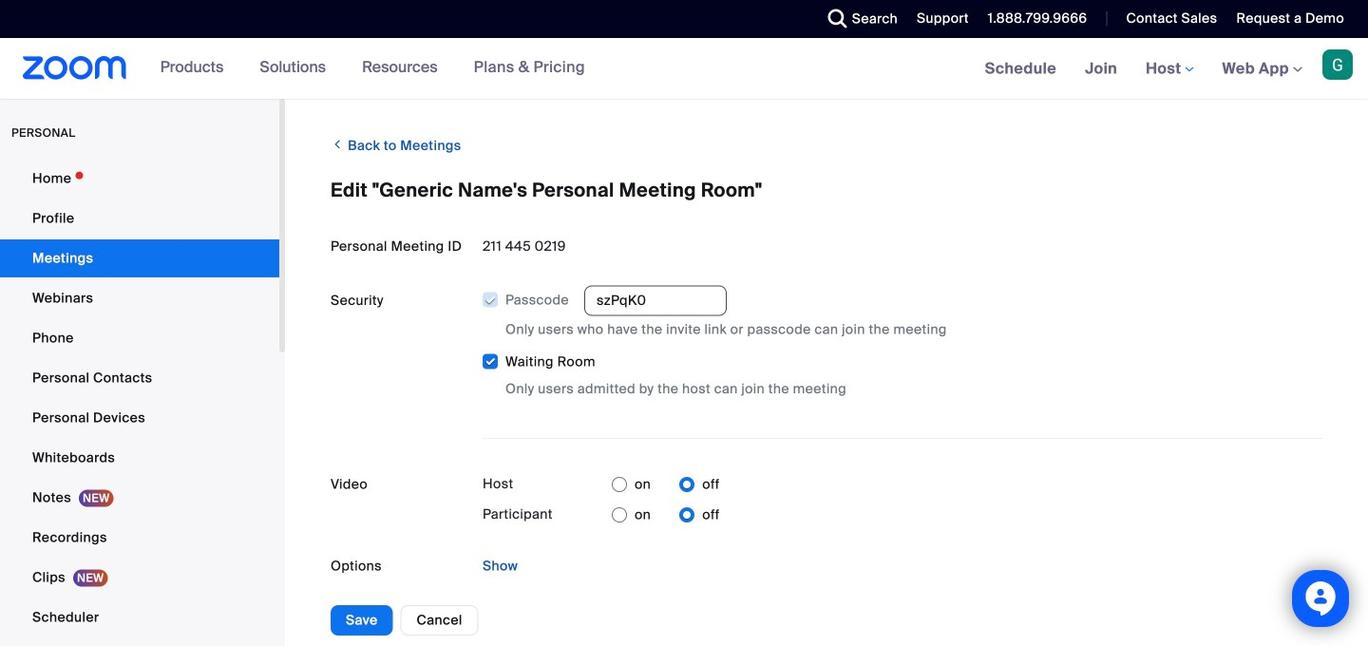 Task type: vqa. For each thing, say whether or not it's contained in the screenshot.
menu bar on the left of page
no



Task type: describe. For each thing, give the bounding box(es) containing it.
profile picture image
[[1323, 49, 1353, 80]]

personal menu menu
[[0, 160, 279, 646]]

product information navigation
[[146, 38, 600, 99]]

zoom logo image
[[23, 56, 127, 80]]



Task type: locate. For each thing, give the bounding box(es) containing it.
1 option group from the top
[[612, 470, 720, 500]]

banner
[[0, 38, 1368, 100]]

2 option group from the top
[[612, 500, 720, 530]]

left image
[[331, 135, 344, 154]]

meetings navigation
[[971, 38, 1368, 100]]

group
[[482, 286, 1323, 399]]

option group
[[612, 470, 720, 500], [612, 500, 720, 530]]

None text field
[[584, 286, 727, 316]]



